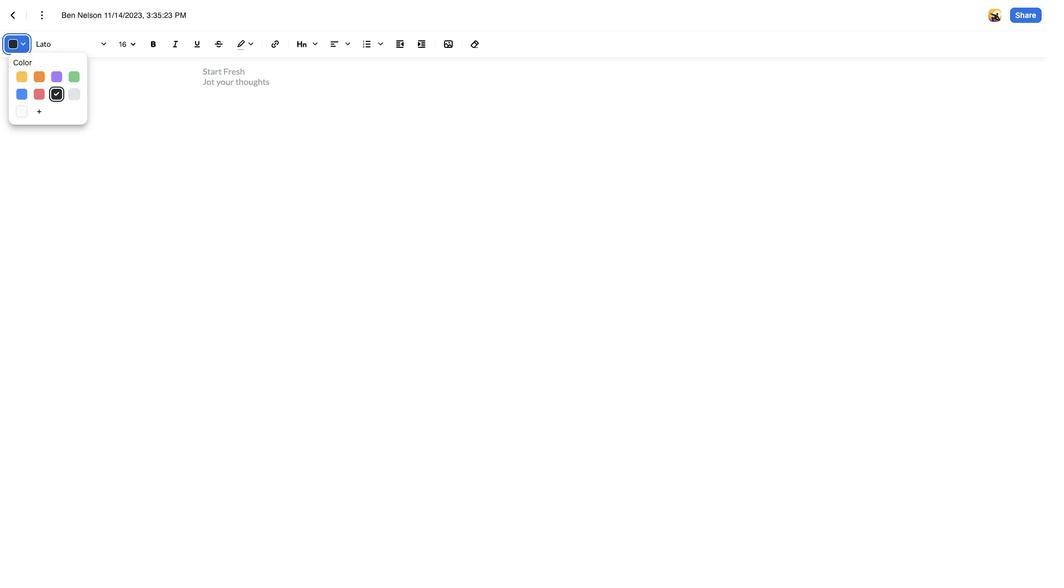 Task type: vqa. For each thing, say whether or not it's contained in the screenshot.
completed
no



Task type: locate. For each thing, give the bounding box(es) containing it.
text align image
[[326, 35, 354, 53]]

more image
[[35, 9, 49, 22]]

None text field
[[62, 10, 198, 21]]

clear style image
[[469, 38, 482, 51]]

blue option
[[16, 89, 27, 100]]

decrease indent image
[[394, 38, 407, 51]]

share
[[1016, 10, 1037, 19]]

red option
[[34, 89, 45, 100]]

increase indent image
[[415, 38, 428, 51]]

color
[[13, 58, 32, 67]]

underline image
[[191, 38, 204, 51]]

color option
[[13, 57, 83, 68]]

color list box
[[9, 53, 87, 125]]

heading image
[[293, 35, 322, 53]]

list image
[[359, 35, 387, 53]]

italic image
[[169, 38, 182, 51]]

bold image
[[147, 38, 160, 51]]



Task type: describe. For each thing, give the bounding box(es) containing it.
purple option
[[51, 71, 62, 82]]

text highlight image
[[232, 35, 257, 53]]

font image
[[34, 35, 110, 53]]

strikethrough image
[[213, 38, 226, 51]]

link image
[[269, 38, 282, 51]]

gray option
[[69, 89, 80, 100]]

insert image image
[[442, 38, 455, 51]]

orange option
[[34, 71, 45, 82]]

share button
[[1010, 8, 1042, 23]]

white option
[[16, 106, 27, 117]]

yellow option
[[16, 71, 27, 82]]

ben nelson image
[[989, 9, 1002, 22]]

all notes image
[[7, 9, 20, 22]]

black image
[[54, 92, 59, 96]]

black option
[[51, 89, 62, 100]]

green option
[[69, 71, 80, 82]]



